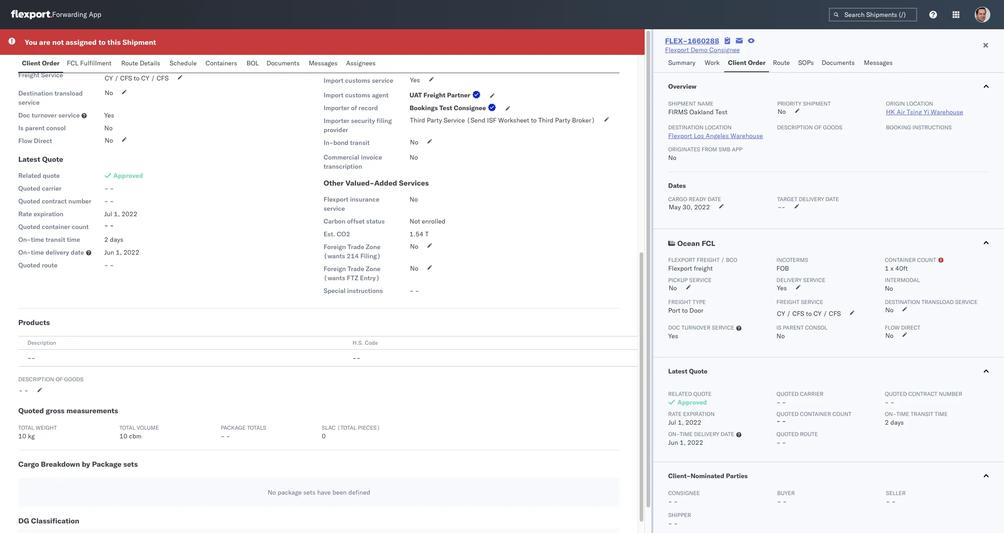 Task type: describe. For each thing, give the bounding box(es) containing it.
1 horizontal spatial related
[[669, 391, 692, 398]]

cargo breakdown by package sets
[[18, 460, 138, 469]]

worksheet
[[499, 116, 530, 124]]

to down route details button
[[134, 74, 140, 82]]

offset
[[347, 217, 365, 226]]

1 horizontal spatial messages button
[[861, 54, 898, 72]]

0 vertical spatial port
[[104, 58, 116, 66]]

2 vertical spatial consignee
[[669, 490, 700, 497]]

0 vertical spatial days
[[110, 236, 123, 244]]

count for quoted container count - -
[[833, 411, 852, 418]]

2 inside on-time transit time 2 days
[[885, 419, 889, 427]]

1 vertical spatial fcl
[[702, 239, 716, 248]]

customs for service
[[345, 76, 371, 85]]

filing
[[377, 117, 392, 125]]

0 horizontal spatial package
[[92, 460, 122, 469]]

containers button
[[202, 55, 243, 73]]

target
[[778, 196, 798, 203]]

0 horizontal spatial jun
[[104, 248, 114, 257]]

is for is parent consol no
[[777, 324, 782, 331]]

2 party from the left
[[555, 116, 571, 124]]

0 vertical spatial doc
[[18, 111, 30, 119]]

quoted container count
[[18, 223, 89, 231]]

0 horizontal spatial flow
[[18, 137, 32, 145]]

0 vertical spatial doc turnover service
[[18, 111, 80, 119]]

2022 inside quoted contract number - - rate expiration jul 1, 2022
[[686, 419, 702, 427]]

cbm
[[129, 432, 142, 441]]

work button
[[701, 54, 725, 72]]

route for route
[[773, 59, 790, 67]]

0 horizontal spatial door
[[126, 58, 140, 66]]

are
[[39, 38, 50, 47]]

1 vertical spatial doc turnover service
[[669, 324, 735, 331]]

quoted for quoted contract number
[[18, 197, 40, 205]]

0 vertical spatial description
[[778, 124, 813, 131]]

1 horizontal spatial client order
[[728, 59, 766, 67]]

importer security filing provider
[[324, 117, 392, 134]]

0 vertical spatial sets
[[123, 460, 138, 469]]

foreign for foreign trade zone (wants ftz entry)
[[324, 265, 346, 273]]

flexport los angeles warehouse link
[[669, 132, 764, 140]]

1 horizontal spatial on-time delivery date
[[669, 431, 735, 438]]

quote inside button
[[689, 367, 708, 376]]

agent
[[372, 91, 389, 99]]

import for import customs service
[[324, 76, 344, 85]]

1, inside quoted contract number - - rate expiration jul 1, 2022
[[678, 419, 684, 427]]

1 party from the left
[[427, 116, 442, 124]]

date up parties
[[721, 431, 735, 438]]

quoted gross measurements
[[18, 406, 118, 415]]

defined
[[349, 489, 371, 497]]

bookings
[[410, 104, 438, 112]]

0 horizontal spatial rate
[[18, 210, 32, 218]]

originates from smb app no
[[669, 146, 743, 162]]

quoted for quoted carrier
[[18, 184, 40, 193]]

h.s. code
[[353, 339, 378, 346]]

0 horizontal spatial documents button
[[263, 55, 305, 73]]

carrier for quoted carrier - -
[[801, 391, 824, 398]]

of for measurements
[[56, 376, 63, 383]]

(wants for foreign trade zone (wants 214 filing)
[[324, 252, 345, 260]]

to up is parent consol no
[[807, 310, 812, 318]]

bco
[[726, 257, 738, 264]]

route for route details
[[121, 59, 138, 67]]

freight type
[[18, 58, 54, 66]]

date down on-time transit time
[[71, 248, 84, 257]]

0 horizontal spatial related
[[18, 172, 41, 180]]

0 horizontal spatial messages button
[[305, 55, 343, 73]]

0 horizontal spatial jul
[[104, 210, 112, 218]]

1 horizontal spatial documents button
[[819, 54, 861, 72]]

provider
[[324, 126, 348, 134]]

no inside originates from smb app no
[[669, 154, 677, 162]]

carrier for quoted carrier
[[42, 184, 62, 193]]

weight
[[36, 425, 57, 431]]

date up 'ocean fcl' button
[[826, 196, 840, 203]]

destination location flexport los angeles warehouse
[[669, 124, 764, 140]]

flexport freight / bco flexport freight
[[669, 257, 738, 273]]

on-time transit time 2 days
[[885, 411, 948, 427]]

0 vertical spatial quote
[[43, 172, 60, 180]]

summary button
[[665, 54, 701, 72]]

1 horizontal spatial service
[[444, 116, 465, 124]]

0 horizontal spatial latest quote
[[18, 155, 63, 164]]

0 vertical spatial freight service
[[18, 71, 63, 79]]

consignee for flexport demo consignee
[[710, 46, 740, 54]]

import customs
[[324, 59, 380, 69]]

nominated
[[691, 472, 725, 480]]

quoted contract number
[[18, 197, 91, 205]]

is for is parent consol
[[18, 124, 23, 132]]

forwarding app
[[52, 10, 101, 19]]

flexport inside destination location flexport los angeles warehouse
[[669, 132, 693, 140]]

(send
[[467, 116, 486, 124]]

0 horizontal spatial direct
[[34, 137, 52, 145]]

2 vertical spatial delivery
[[695, 431, 720, 438]]

seller - -
[[887, 490, 906, 506]]

demo
[[691, 46, 708, 54]]

1 horizontal spatial transload
[[922, 299, 954, 306]]

0 vertical spatial freight
[[697, 257, 720, 264]]

2 vertical spatial service
[[801, 299, 824, 306]]

in-
[[324, 139, 334, 147]]

cargo ready date
[[669, 196, 722, 203]]

transit for in-bond transit
[[350, 139, 370, 147]]

instructions
[[347, 287, 383, 295]]

type for freight type
[[41, 58, 54, 66]]

1 horizontal spatial messages
[[865, 59, 893, 67]]

breakdown
[[41, 460, 80, 469]]

2 horizontal spatial --
[[778, 203, 786, 211]]

fulfillment
[[80, 59, 111, 67]]

jul inside quoted contract number - - rate expiration jul 1, 2022
[[669, 419, 677, 427]]

0 vertical spatial destination transload service
[[18, 89, 83, 107]]

details
[[140, 59, 160, 67]]

shipper
[[669, 512, 691, 519]]

date right ready
[[708, 196, 722, 203]]

0 horizontal spatial cy / cfs to cy / cfs
[[105, 74, 169, 82]]

2 vertical spatial destination
[[885, 299, 921, 306]]

1 horizontal spatial cy / cfs to cy / cfs
[[777, 310, 841, 318]]

- - for quoted route
[[104, 261, 114, 269]]

order for client order button to the left
[[42, 59, 60, 67]]

0 vertical spatial quote
[[42, 155, 63, 164]]

route details button
[[118, 55, 166, 73]]

slac (total pieces) 0
[[322, 425, 380, 441]]

0 vertical spatial flow direct
[[18, 137, 52, 145]]

1 vertical spatial flow direct
[[885, 324, 921, 331]]

1 horizontal spatial goods
[[824, 124, 843, 131]]

0 horizontal spatial latest
[[18, 155, 40, 164]]

2 horizontal spatial of
[[815, 124, 822, 131]]

quoted container count - -
[[777, 411, 852, 425]]

valued-
[[346, 178, 374, 188]]

booking instructions
[[887, 124, 952, 131]]

route for quoted route - -
[[801, 431, 819, 438]]

uat
[[410, 91, 422, 99]]

0 horizontal spatial on-time delivery date
[[18, 248, 84, 257]]

priority
[[778, 100, 802, 107]]

total for cbm
[[120, 425, 135, 431]]

number for quoted contract number - - rate expiration jul 1, 2022
[[939, 391, 963, 398]]

overview button
[[654, 73, 1005, 100]]

hk air tsing yi warehouse link
[[887, 108, 964, 116]]

package
[[278, 489, 302, 497]]

destination inside destination location flexport los angeles warehouse
[[669, 124, 704, 131]]

bookings test consignee
[[410, 104, 486, 112]]

assignees button
[[343, 55, 381, 73]]

1 horizontal spatial --
[[353, 354, 361, 362]]

1 vertical spatial jun 1, 2022
[[669, 439, 704, 447]]

originates
[[669, 146, 701, 153]]

freight up bookings
[[424, 91, 446, 99]]

- - for quoted container count
[[104, 221, 114, 230]]

1 horizontal spatial quote
[[694, 391, 712, 398]]

1 vertical spatial freight service
[[777, 299, 824, 306]]

customs
[[349, 59, 380, 69]]

1 horizontal spatial description of goods
[[778, 124, 843, 131]]

0 vertical spatial app
[[89, 10, 101, 19]]

route details
[[121, 59, 160, 67]]

0 horizontal spatial --
[[27, 354, 35, 362]]

rate inside quoted contract number - - rate expiration jul 1, 2022
[[669, 411, 682, 418]]

flexport for flexport freight / bco flexport freight
[[669, 257, 696, 264]]

0 horizontal spatial approved
[[113, 172, 143, 180]]

0 horizontal spatial jun 1, 2022
[[104, 248, 139, 257]]

2 horizontal spatial count
[[918, 257, 937, 264]]

container
[[885, 257, 916, 264]]

0 horizontal spatial client order button
[[18, 55, 63, 73]]

seller
[[887, 490, 906, 497]]

container for quoted container count - -
[[801, 411, 832, 418]]

bol
[[247, 59, 259, 67]]

0 vertical spatial transload
[[55, 89, 83, 97]]

location for tsing
[[907, 100, 934, 107]]

service inside flexport insurance service
[[324, 205, 345, 213]]

1 horizontal spatial turnover
[[682, 324, 711, 331]]

0 horizontal spatial expiration
[[34, 210, 63, 218]]

x
[[891, 264, 894, 273]]

freight down delivery
[[777, 299, 800, 306]]

foreign for foreign trade zone (wants 214 filing)
[[324, 243, 346, 251]]

trade for ftz
[[348, 265, 364, 273]]

app inside originates from smb app no
[[732, 146, 743, 153]]

pickup
[[669, 277, 688, 284]]

contract for quoted contract number
[[42, 197, 67, 205]]

freight down 'freight type'
[[18, 71, 39, 79]]

t
[[425, 230, 429, 238]]

0 vertical spatial fcl
[[67, 59, 79, 67]]

port inside "freight type port to door"
[[669, 307, 681, 315]]

contract for quoted contract number - - rate expiration jul 1, 2022
[[909, 391, 938, 398]]

products
[[18, 318, 50, 327]]

shipment inside the shipment name firms oakland test
[[669, 100, 696, 107]]

/ inside flexport freight / bco flexport freight
[[722, 257, 725, 264]]

total weight
[[18, 425, 57, 431]]

zone for foreign trade zone (wants ftz entry)
[[366, 265, 381, 273]]

0 horizontal spatial goods
[[64, 376, 84, 383]]

latest quote button
[[654, 358, 1005, 385]]

expiration inside quoted contract number - - rate expiration jul 1, 2022
[[683, 411, 715, 418]]

name
[[698, 100, 714, 107]]

transit for on-time transit time
[[46, 236, 65, 244]]

consol for is parent consol no
[[806, 324, 828, 331]]

not enrolled
[[410, 217, 446, 226]]

customs for agent
[[345, 91, 371, 99]]

fob
[[777, 264, 790, 273]]

transcription
[[324, 162, 362, 171]]

no package sets have been defined
[[268, 489, 371, 497]]

quoted contract number - - rate expiration jul 1, 2022
[[669, 391, 963, 427]]

0 horizontal spatial test
[[440, 104, 452, 112]]

consignee - -
[[669, 490, 700, 506]]

- - for special instructions
[[410, 287, 419, 295]]

forwarding app link
[[11, 10, 101, 19]]

latest quote inside latest quote button
[[669, 367, 708, 376]]

1 horizontal spatial sets
[[304, 489, 316, 497]]

count for quoted container count
[[72, 223, 89, 231]]

cargo for cargo ready date
[[669, 196, 688, 203]]

importer for importer of record
[[324, 104, 350, 112]]

client for rightmost client order button
[[728, 59, 747, 67]]

have
[[317, 489, 331, 497]]

0
[[322, 432, 326, 441]]

dg
[[18, 517, 29, 526]]

kg
[[28, 432, 35, 441]]

0 horizontal spatial messages
[[309, 59, 338, 67]]

0 vertical spatial 2
[[104, 236, 108, 244]]

1 horizontal spatial destination transload service
[[885, 299, 978, 306]]

pieces)
[[358, 425, 380, 431]]

import for import customs agent
[[324, 91, 344, 99]]

1 vertical spatial freight
[[694, 264, 713, 273]]

0 horizontal spatial service
[[41, 71, 63, 79]]

dg classification
[[18, 517, 79, 526]]

cargo for cargo breakdown by package sets
[[18, 460, 39, 469]]

client-
[[669, 472, 691, 480]]

est. co2
[[324, 230, 350, 238]]

2 horizontal spatial delivery
[[799, 196, 825, 203]]

quoted for quoted container count
[[18, 223, 40, 231]]

1 vertical spatial description of goods
[[18, 376, 84, 383]]

record
[[359, 104, 378, 112]]

insurance
[[350, 195, 380, 204]]

total volume
[[120, 425, 159, 431]]

of for filing
[[351, 104, 357, 112]]

code
[[365, 339, 378, 346]]

0 horizontal spatial shipment
[[123, 38, 156, 47]]

0 horizontal spatial client order
[[22, 59, 60, 67]]

1 vertical spatial jun
[[669, 439, 679, 447]]

measurements
[[66, 406, 118, 415]]

other
[[324, 178, 344, 188]]

type for freight type port to door
[[693, 299, 706, 306]]



Task type: locate. For each thing, give the bounding box(es) containing it.
messages button
[[861, 54, 898, 72], [305, 55, 343, 73]]

0 vertical spatial importer
[[324, 104, 350, 112]]

2 importer from the top
[[324, 117, 350, 125]]

number
[[68, 197, 91, 205], [939, 391, 963, 398]]

in-bond transit
[[324, 139, 370, 147]]

import customs agent
[[324, 91, 389, 99]]

1 vertical spatial consignee
[[454, 104, 486, 112]]

description up gross
[[18, 376, 54, 383]]

flow down intermodal no
[[885, 324, 900, 331]]

from
[[702, 146, 718, 153]]

trade up ftz in the bottom of the page
[[348, 265, 364, 273]]

delivery
[[777, 277, 802, 284]]

route inside route button
[[773, 59, 790, 67]]

package left totals
[[221, 425, 246, 431]]

1 vertical spatial count
[[918, 257, 937, 264]]

trade for 214
[[348, 243, 364, 251]]

sops button
[[795, 54, 819, 72]]

number inside quoted contract number - - rate expiration jul 1, 2022
[[939, 391, 963, 398]]

not
[[52, 38, 64, 47]]

1 vertical spatial package
[[92, 460, 122, 469]]

(wants inside foreign trade zone (wants 214 filing)
[[324, 252, 345, 260]]

Search Shipments (/) text field
[[829, 8, 918, 22]]

2 (wants from the top
[[324, 274, 345, 282]]

to right worksheet
[[531, 116, 537, 124]]

client order button right the work
[[725, 54, 770, 72]]

route for quoted route
[[42, 261, 57, 269]]

transit for on-time transit time 2 days
[[911, 411, 934, 418]]

carrier inside the quoted carrier - -
[[801, 391, 824, 398]]

test inside the shipment name firms oakland test
[[716, 108, 728, 116]]

gross
[[46, 406, 65, 415]]

1 vertical spatial number
[[939, 391, 963, 398]]

1 customs from the top
[[345, 76, 371, 85]]

port down pickup
[[669, 307, 681, 315]]

goods
[[824, 124, 843, 131], [64, 376, 84, 383]]

1 vertical spatial import
[[324, 76, 344, 85]]

import down import customs
[[324, 76, 344, 85]]

2
[[104, 236, 108, 244], [885, 419, 889, 427]]

quote
[[43, 172, 60, 180], [694, 391, 712, 398]]

importer inside importer security filing provider
[[324, 117, 350, 125]]

entry)
[[360, 274, 380, 282]]

import up "importer of record"
[[324, 91, 344, 99]]

1 horizontal spatial app
[[732, 146, 743, 153]]

1 vertical spatial approved
[[678, 399, 707, 407]]

2 import from the top
[[324, 76, 344, 85]]

added
[[374, 178, 397, 188]]

0 horizontal spatial third
[[410, 116, 425, 124]]

quoted for quoted carrier - -
[[777, 391, 799, 398]]

flexport inside flexport insurance service
[[324, 195, 349, 204]]

flexport inside 'flexport demo consignee' link
[[665, 46, 689, 54]]

2 trade from the top
[[348, 265, 364, 273]]

booking
[[887, 124, 912, 131]]

order for rightmost client order button
[[748, 59, 766, 67]]

2 customs from the top
[[345, 91, 371, 99]]

latest quote
[[18, 155, 63, 164], [669, 367, 708, 376]]

(wants for foreign trade zone (wants ftz entry)
[[324, 274, 345, 282]]

cy / cfs to cy / cfs up is parent consol no
[[777, 310, 841, 318]]

flex-1660288 link
[[665, 36, 720, 45]]

fcl down the assigned
[[67, 59, 79, 67]]

direct down is parent consol
[[34, 137, 52, 145]]

1 horizontal spatial freight service
[[777, 299, 824, 306]]

door inside "freight type port to door"
[[690, 307, 704, 315]]

1 import from the top
[[324, 59, 347, 69]]

flexport up originates
[[669, 132, 693, 140]]

consignee down client-
[[669, 490, 700, 497]]

third down bookings
[[410, 116, 425, 124]]

doc up is parent consol
[[18, 111, 30, 119]]

quoted for quoted container count - -
[[777, 411, 799, 418]]

door down pickup service
[[690, 307, 704, 315]]

total
[[18, 425, 34, 431], [120, 425, 135, 431]]

delivery right target at the top of the page
[[799, 196, 825, 203]]

documents for left documents button
[[267, 59, 300, 67]]

destination up 'los'
[[669, 124, 704, 131]]

consignee up (send
[[454, 104, 486, 112]]

total for kg
[[18, 425, 34, 431]]

2 zone from the top
[[366, 265, 381, 273]]

on-time transit time
[[18, 236, 80, 244]]

foreign inside foreign trade zone (wants ftz entry)
[[324, 265, 346, 273]]

test right oakland
[[716, 108, 728, 116]]

is inside is parent consol no
[[777, 324, 782, 331]]

port down this
[[104, 58, 116, 66]]

1 vertical spatial direct
[[902, 324, 921, 331]]

0 vertical spatial turnover
[[32, 111, 57, 119]]

1 vertical spatial importer
[[324, 117, 350, 125]]

freight up pickup service
[[694, 264, 713, 273]]

freight down 'ocean fcl'
[[697, 257, 720, 264]]

route left the details
[[121, 59, 138, 67]]

container for quoted container count
[[42, 223, 70, 231]]

1 horizontal spatial expiration
[[683, 411, 715, 418]]

party left broker)
[[555, 116, 571, 124]]

description of goods
[[778, 124, 843, 131], [18, 376, 84, 383]]

0 vertical spatial cargo
[[669, 196, 688, 203]]

0 vertical spatial shipment
[[123, 38, 156, 47]]

destination down intermodal no
[[885, 299, 921, 306]]

parent
[[25, 124, 45, 132], [783, 324, 804, 331]]

messages left "assignees"
[[309, 59, 338, 67]]

2 total from the left
[[120, 425, 135, 431]]

priority shipment
[[778, 100, 831, 107]]

to left this
[[99, 38, 106, 47]]

to inside "freight type port to door"
[[682, 307, 688, 315]]

quoted down quoted carrier
[[18, 197, 40, 205]]

special instructions
[[324, 287, 383, 295]]

direct down intermodal no
[[902, 324, 921, 331]]

0 horizontal spatial related quote
[[18, 172, 60, 180]]

0 horizontal spatial party
[[427, 116, 442, 124]]

delivery
[[799, 196, 825, 203], [46, 248, 69, 257], [695, 431, 720, 438]]

test down uat freight partner
[[440, 104, 452, 112]]

quoted inside the quoted carrier - -
[[777, 391, 799, 398]]

quoted for quoted route
[[18, 261, 40, 269]]

flexport demo consignee link
[[665, 45, 740, 54]]

ftz
[[347, 274, 359, 282]]

10 for cbm
[[120, 432, 127, 441]]

transit
[[350, 139, 370, 147], [46, 236, 65, 244], [911, 411, 934, 418]]

1 horizontal spatial package
[[221, 425, 246, 431]]

quoted inside quoted route - -
[[777, 431, 799, 438]]

1 horizontal spatial related quote
[[669, 391, 712, 398]]

1 horizontal spatial container
[[801, 411, 832, 418]]

quoted down the rate expiration
[[18, 223, 40, 231]]

est.
[[324, 230, 335, 238]]

1 vertical spatial flow
[[885, 324, 900, 331]]

of
[[351, 104, 357, 112], [815, 124, 822, 131], [56, 376, 63, 383]]

0 vertical spatial destination
[[18, 89, 53, 97]]

0 horizontal spatial transload
[[55, 89, 83, 97]]

trade
[[348, 243, 364, 251], [348, 265, 364, 273]]

number for quoted contract number
[[68, 197, 91, 205]]

0 horizontal spatial destination
[[18, 89, 53, 97]]

description down 'priority'
[[778, 124, 813, 131]]

parent for is parent consol
[[25, 124, 45, 132]]

zone inside foreign trade zone (wants 214 filing)
[[366, 243, 381, 251]]

carrier up quoted container count - -
[[801, 391, 824, 398]]

0 horizontal spatial of
[[56, 376, 63, 383]]

description of goods up gross
[[18, 376, 84, 383]]

freight service down the delivery service
[[777, 299, 824, 306]]

door left the details
[[126, 58, 140, 66]]

0 horizontal spatial contract
[[42, 197, 67, 205]]

total up cbm
[[120, 425, 135, 431]]

1 vertical spatial shipment
[[669, 100, 696, 107]]

0 horizontal spatial route
[[42, 261, 57, 269]]

parent for is parent consol no
[[783, 324, 804, 331]]

fcl
[[67, 59, 79, 67], [702, 239, 716, 248]]

doc turnover service down "freight type port to door"
[[669, 324, 735, 331]]

to down this
[[118, 58, 124, 66]]

trade inside foreign trade zone (wants 214 filing)
[[348, 243, 364, 251]]

on-time delivery date up nominated
[[669, 431, 735, 438]]

quoted inside quoted container count - -
[[777, 411, 799, 418]]

0 horizontal spatial documents
[[267, 59, 300, 67]]

warehouse inside origin location hk air tsing yi warehouse
[[931, 108, 964, 116]]

origin
[[887, 100, 906, 107]]

related quote
[[18, 172, 60, 180], [669, 391, 712, 398]]

messages
[[865, 59, 893, 67], [309, 59, 338, 67]]

warehouse right 'yi'
[[931, 108, 964, 116]]

route
[[773, 59, 790, 67], [121, 59, 138, 67]]

1 horizontal spatial third
[[539, 116, 554, 124]]

1
[[885, 264, 889, 273]]

work
[[705, 59, 720, 67]]

rate expiration
[[18, 210, 63, 218]]

hk
[[887, 108, 896, 116]]

jun 1, 2022 down 2 days
[[104, 248, 139, 257]]

destination inside destination transload service
[[18, 89, 53, 97]]

slac
[[322, 425, 336, 431]]

1 vertical spatial app
[[732, 146, 743, 153]]

(wants inside foreign trade zone (wants ftz entry)
[[324, 274, 345, 282]]

count down latest quote button on the bottom right of the page
[[833, 411, 852, 418]]

1 vertical spatial of
[[815, 124, 822, 131]]

1 zone from the top
[[366, 243, 381, 251]]

10 for kg
[[18, 432, 26, 441]]

doc turnover service up is parent consol
[[18, 111, 80, 119]]

documents
[[822, 59, 855, 67], [267, 59, 300, 67]]

(wants
[[324, 252, 345, 260], [324, 274, 345, 282]]

app right forwarding
[[89, 10, 101, 19]]

0 horizontal spatial quote
[[42, 155, 63, 164]]

is parent consol
[[18, 124, 66, 132]]

1 vertical spatial door
[[690, 307, 704, 315]]

1 10 from the left
[[18, 432, 26, 441]]

quoted up quoted container count - -
[[777, 391, 799, 398]]

partner
[[447, 91, 471, 99]]

container down the quoted carrier - -
[[801, 411, 832, 418]]

package inside package totals - -
[[221, 425, 246, 431]]

jul
[[104, 210, 112, 218], [669, 419, 677, 427]]

third right worksheet
[[539, 116, 554, 124]]

container inside quoted container count - -
[[801, 411, 832, 418]]

count inside quoted container count - -
[[833, 411, 852, 418]]

0 vertical spatial container
[[42, 223, 70, 231]]

flow direct down is parent consol
[[18, 137, 52, 145]]

consol for is parent consol
[[46, 124, 66, 132]]

import
[[324, 59, 347, 69], [324, 76, 344, 85], [324, 91, 344, 99]]

sets down cbm
[[123, 460, 138, 469]]

containers
[[206, 59, 237, 67]]

documents button up overview button
[[819, 54, 861, 72]]

cfs
[[120, 74, 132, 82], [157, 74, 169, 82], [793, 310, 805, 318], [829, 310, 841, 318]]

intermodal no
[[885, 277, 921, 293]]

flexport demo consignee
[[665, 46, 740, 54]]

package right by
[[92, 460, 122, 469]]

0 horizontal spatial quote
[[43, 172, 60, 180]]

shipment up firms at the top right of page
[[669, 100, 696, 107]]

(wants left 214 at the left top
[[324, 252, 345, 260]]

0 horizontal spatial turnover
[[32, 111, 57, 119]]

on- inside on-time transit time 2 days
[[885, 411, 897, 418]]

1 vertical spatial contract
[[909, 391, 938, 398]]

1 (wants from the top
[[324, 252, 345, 260]]

consol inside is parent consol no
[[806, 324, 828, 331]]

2 horizontal spatial consignee
[[710, 46, 740, 54]]

freight inside "freight type port to door"
[[669, 299, 692, 306]]

latest inside button
[[669, 367, 688, 376]]

1 horizontal spatial documents
[[822, 59, 855, 67]]

type down pickup service
[[693, 299, 706, 306]]

1 total from the left
[[18, 425, 34, 431]]

type inside "freight type port to door"
[[693, 299, 706, 306]]

client for client order button to the left
[[22, 59, 40, 67]]

1 vertical spatial cy / cfs to cy / cfs
[[777, 310, 841, 318]]

goods up quoted gross measurements
[[64, 376, 84, 383]]

co2
[[337, 230, 350, 238]]

0 vertical spatial door
[[126, 58, 140, 66]]

bol button
[[243, 55, 263, 73]]

1 vertical spatial foreign
[[324, 265, 346, 273]]

contract up the rate expiration
[[42, 197, 67, 205]]

1 vertical spatial jul
[[669, 419, 677, 427]]

1 horizontal spatial approved
[[678, 399, 707, 407]]

foreign inside foreign trade zone (wants 214 filing)
[[324, 243, 346, 251]]

jun up client-
[[669, 439, 679, 447]]

1 vertical spatial destination
[[669, 124, 704, 131]]

foreign down est. co2
[[324, 243, 346, 251]]

1 horizontal spatial client
[[728, 59, 747, 67]]

importer for importer security filing provider
[[324, 117, 350, 125]]

import for import customs
[[324, 59, 347, 69]]

consignee for bookings test consignee
[[454, 104, 486, 112]]

1 vertical spatial type
[[693, 299, 706, 306]]

description down products
[[27, 339, 56, 346]]

quoted inside quoted contract number - - rate expiration jul 1, 2022
[[885, 391, 908, 398]]

quoted carrier - -
[[777, 391, 824, 407]]

0 vertical spatial description of goods
[[778, 124, 843, 131]]

0 vertical spatial import
[[324, 59, 347, 69]]

2 third from the left
[[539, 116, 554, 124]]

2 vertical spatial description
[[18, 376, 54, 383]]

1 horizontal spatial latest
[[669, 367, 688, 376]]

quoted for quoted contract number - - rate expiration jul 1, 2022
[[885, 391, 908, 398]]

1 trade from the top
[[348, 243, 364, 251]]

flexport up pickup
[[669, 264, 693, 273]]

app right "smb"
[[732, 146, 743, 153]]

delivery down on-time transit time
[[46, 248, 69, 257]]

1 foreign from the top
[[324, 243, 346, 251]]

flexport down other
[[324, 195, 349, 204]]

goods down shipment
[[824, 124, 843, 131]]

flexport. image
[[11, 10, 52, 19]]

quoted down the quoted carrier - -
[[777, 411, 799, 418]]

shipper - -
[[669, 512, 691, 528]]

location for angeles
[[705, 124, 732, 131]]

0 vertical spatial location
[[907, 100, 934, 107]]

no inside intermodal no
[[885, 285, 894, 293]]

quoted up the rate expiration
[[18, 184, 40, 193]]

0 horizontal spatial delivery
[[46, 248, 69, 257]]

incoterms fob
[[777, 257, 809, 273]]

is
[[18, 124, 23, 132], [777, 324, 782, 331]]

route left sops
[[773, 59, 790, 67]]

0 horizontal spatial order
[[42, 59, 60, 67]]

0 vertical spatial count
[[72, 223, 89, 231]]

air
[[897, 108, 906, 116]]

1 horizontal spatial door
[[690, 307, 704, 315]]

fcl right the 'ocean'
[[702, 239, 716, 248]]

- - for quoted contract number
[[104, 197, 114, 205]]

0 vertical spatial direct
[[34, 137, 52, 145]]

quoted for quoted gross measurements
[[18, 406, 44, 415]]

quoted for quoted route - -
[[777, 431, 799, 438]]

1 horizontal spatial direct
[[902, 324, 921, 331]]

intermodal
[[885, 277, 921, 284]]

jun down 2 days
[[104, 248, 114, 257]]

0 horizontal spatial consol
[[46, 124, 66, 132]]

pickup service
[[669, 277, 712, 284]]

1 horizontal spatial doc
[[669, 324, 680, 331]]

1 vertical spatial on-time delivery date
[[669, 431, 735, 438]]

1.54 t
[[410, 230, 429, 238]]

trade inside foreign trade zone (wants ftz entry)
[[348, 265, 364, 273]]

warehouse inside destination location flexport los angeles warehouse
[[731, 132, 764, 140]]

1 vertical spatial port
[[669, 307, 681, 315]]

2 foreign from the top
[[324, 265, 346, 273]]

sets left have at the left
[[304, 489, 316, 497]]

quoted route
[[18, 261, 57, 269]]

--
[[778, 203, 786, 211], [27, 354, 35, 362], [353, 354, 361, 362]]

import customs service
[[324, 76, 394, 85]]

destination transload service down intermodal no
[[885, 299, 978, 306]]

1 horizontal spatial consol
[[806, 324, 828, 331]]

route inside route details button
[[121, 59, 138, 67]]

on-time delivery date down on-time transit time
[[18, 248, 84, 257]]

location inside origin location hk air tsing yi warehouse
[[907, 100, 934, 107]]

client order button down are
[[18, 55, 63, 73]]

1 horizontal spatial transit
[[350, 139, 370, 147]]

1 horizontal spatial rate
[[669, 411, 682, 418]]

target delivery date
[[778, 196, 840, 203]]

service down 'freight type'
[[41, 71, 63, 79]]

cy / cfs to cy / cfs
[[105, 74, 169, 82], [777, 310, 841, 318]]

shipment up route details
[[123, 38, 156, 47]]

messages up the origin
[[865, 59, 893, 67]]

freight down you
[[18, 58, 39, 66]]

cy / cfs to cy / cfs down route details button
[[105, 74, 169, 82]]

is parent consol no
[[777, 324, 828, 340]]

1660288
[[688, 36, 720, 45]]

- - for quoted carrier
[[104, 184, 114, 193]]

1 vertical spatial quote
[[694, 391, 712, 398]]

0 vertical spatial cy / cfs to cy / cfs
[[105, 74, 169, 82]]

route inside quoted route - -
[[801, 431, 819, 438]]

0 horizontal spatial consignee
[[454, 104, 486, 112]]

transload
[[55, 89, 83, 97], [922, 299, 954, 306]]

on-time delivery date
[[18, 248, 84, 257], [669, 431, 735, 438]]

1 horizontal spatial client order button
[[725, 54, 770, 72]]

flow direct
[[18, 137, 52, 145], [885, 324, 921, 331]]

3 import from the top
[[324, 91, 344, 99]]

1 vertical spatial description
[[27, 339, 56, 346]]

tsing
[[907, 108, 923, 116]]

1 vertical spatial sets
[[304, 489, 316, 497]]

1 importer from the top
[[324, 104, 350, 112]]

not
[[410, 217, 420, 226]]

container up on-time transit time
[[42, 223, 70, 231]]

2 horizontal spatial transit
[[911, 411, 934, 418]]

flexport for flexport insurance service
[[324, 195, 349, 204]]

forwarding
[[52, 10, 87, 19]]

zone up filing)
[[366, 243, 381, 251]]

flow direct down intermodal no
[[885, 324, 921, 331]]

to
[[99, 38, 106, 47], [118, 58, 124, 66], [134, 74, 140, 82], [531, 116, 537, 124], [682, 307, 688, 315], [807, 310, 812, 318]]

0 vertical spatial on-time delivery date
[[18, 248, 84, 257]]

count up on-time transit time
[[72, 223, 89, 231]]

transit inside on-time transit time 2 days
[[911, 411, 934, 418]]

location inside destination location flexport los angeles warehouse
[[705, 124, 732, 131]]

1 horizontal spatial carrier
[[801, 391, 824, 398]]

1 vertical spatial doc
[[669, 324, 680, 331]]

freight
[[18, 58, 39, 66], [18, 71, 39, 79], [424, 91, 446, 99], [669, 299, 692, 306], [777, 299, 800, 306]]

filing)
[[361, 252, 381, 260]]

third party service (send isf worksheet to third party broker)
[[410, 116, 596, 124]]

of down import customs agent
[[351, 104, 357, 112]]

contract inside quoted contract number - - rate expiration jul 1, 2022
[[909, 391, 938, 398]]

0 horizontal spatial location
[[705, 124, 732, 131]]

1 vertical spatial zone
[[366, 265, 381, 273]]

days inside on-time transit time 2 days
[[891, 419, 904, 427]]

by
[[82, 460, 90, 469]]

service down bookings test consignee
[[444, 116, 465, 124]]

flexport for flexport demo consignee
[[665, 46, 689, 54]]

no inside is parent consol no
[[777, 332, 785, 340]]

turnover
[[32, 111, 57, 119], [682, 324, 711, 331]]

2 10 from the left
[[120, 432, 127, 441]]

flexport down flex-
[[665, 46, 689, 54]]

consignee up the work
[[710, 46, 740, 54]]

0 vertical spatial consignee
[[710, 46, 740, 54]]

commercial invoice transcription
[[324, 153, 382, 171]]

of up gross
[[56, 376, 63, 383]]

1 third from the left
[[410, 116, 425, 124]]

ocean fcl
[[678, 239, 716, 248]]

documents for the right documents button
[[822, 59, 855, 67]]

volume
[[137, 425, 159, 431]]

zone for foreign trade zone (wants 214 filing)
[[366, 243, 381, 251]]

zone inside foreign trade zone (wants ftz entry)
[[366, 265, 381, 273]]

-- down target at the top of the page
[[778, 203, 786, 211]]

10 left kg
[[18, 432, 26, 441]]

1 horizontal spatial flow direct
[[885, 324, 921, 331]]

parent inside is parent consol no
[[783, 324, 804, 331]]

turnover down "freight type port to door"
[[682, 324, 711, 331]]

customs up "importer of record"
[[345, 91, 371, 99]]



Task type: vqa. For each thing, say whether or not it's contained in the screenshot.
67890 Khemchandani
no



